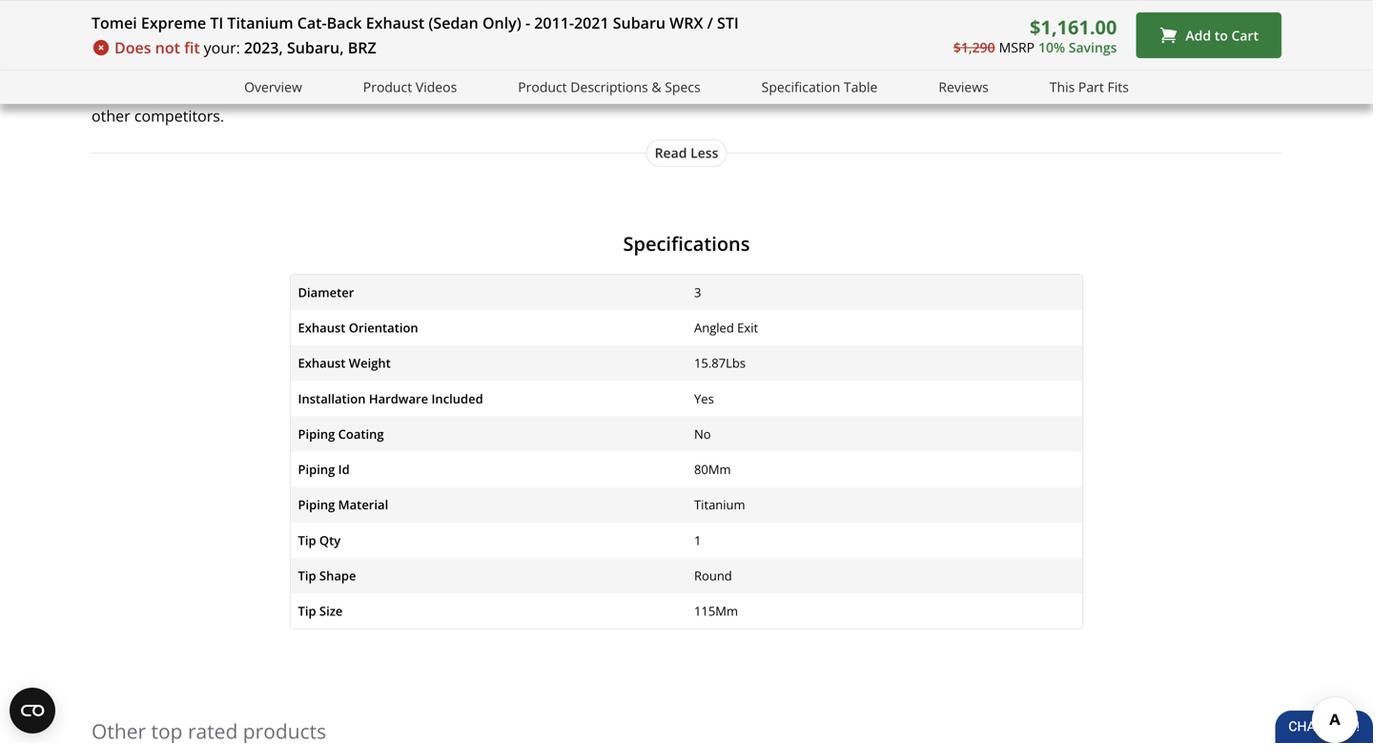 Task type: vqa. For each thing, say whether or not it's contained in the screenshot.
not
yes



Task type: locate. For each thing, give the bounding box(es) containing it.
3 piping from the top
[[298, 496, 335, 513]]

round
[[695, 567, 733, 584]]

1 vertical spatial tip
[[298, 567, 316, 584]]

tip
[[298, 532, 316, 549], [298, 567, 316, 584], [298, 603, 316, 620]]

expreme inside transform your 2011-2021 wrx or sti into an attention-demanding beast with the tomei expreme ti titanium cat-back exhaust. this complete cat-back system not only unleashes a ferocious and aggressive exhaust note but also shaves off excess weight, enhancing your vehicle's performance. crafted from real titanium, the kit offers the durability of stainless steel while significantly reducing the overall weight compared to stock and other competitors.
[[727, 5, 791, 25]]

cat- up subaru,
[[297, 12, 327, 33]]

but
[[92, 55, 116, 76]]

this up excess
[[222, 30, 251, 50]]

0 vertical spatial and
[[663, 30, 691, 50]]

tomei up does at the left
[[92, 12, 137, 33]]

2 vertical spatial piping
[[298, 496, 335, 513]]

product inside 'link'
[[363, 78, 412, 96]]

1 vertical spatial to
[[760, 80, 774, 101]]

sti right /
[[718, 12, 739, 33]]

0 horizontal spatial to
[[760, 80, 774, 101]]

exhaust orientation
[[298, 319, 419, 336]]

your up videos at top left
[[413, 55, 445, 76]]

2 product from the left
[[518, 78, 567, 96]]

2023,
[[244, 37, 283, 58]]

1 horizontal spatial 2011-
[[535, 12, 574, 33]]

does not fit your: 2023, subaru, brz
[[114, 37, 377, 58]]

1 horizontal spatial expreme
[[727, 5, 791, 25]]

system
[[389, 30, 439, 50]]

expreme up fit on the top left
[[141, 12, 206, 33]]

3 tip from the top
[[298, 603, 316, 620]]

exhaust for exhaust weight
[[298, 355, 346, 372]]

1 product from the left
[[363, 78, 412, 96]]

1 vertical spatial piping
[[298, 461, 335, 478]]

product for product descriptions & specs
[[518, 78, 567, 96]]

piping up piping id at bottom
[[298, 425, 335, 443]]

piping for piping coating
[[298, 425, 335, 443]]

open widget image
[[10, 688, 55, 734]]

not left fit on the top left
[[155, 37, 180, 58]]

2021 inside transform your 2011-2021 wrx or sti into an attention-demanding beast with the tomei expreme ti titanium cat-back exhaust. this complete cat-back system not only unleashes a ferocious and aggressive exhaust note but also shaves off excess weight, enhancing your vehicle's performance. crafted from real titanium, the kit offers the durability of stainless steel while significantly reducing the overall weight compared to stock and other competitors.
[[246, 5, 281, 25]]

expreme
[[727, 5, 791, 25], [141, 12, 206, 33]]

0 horizontal spatial this
[[222, 30, 251, 50]]

videos
[[416, 78, 457, 96]]

coating
[[338, 425, 384, 443]]

piping id
[[298, 461, 350, 478]]

0 vertical spatial piping
[[298, 425, 335, 443]]

angled exit
[[695, 319, 759, 336]]

0 horizontal spatial product
[[363, 78, 412, 96]]

reviews
[[939, 78, 989, 96]]

and down "kit" in the right top of the page
[[819, 80, 847, 101]]

savings
[[1069, 38, 1118, 56]]

2021 left 'with'
[[574, 12, 609, 33]]

2 piping from the top
[[298, 461, 335, 478]]

$1,161.00 $1,290 msrp 10% savings
[[954, 14, 1118, 56]]

2011- inside transform your 2011-2021 wrx or sti into an attention-demanding beast with the tomei expreme ti titanium cat-back exhaust. this complete cat-back system not only unleashes a ferocious and aggressive exhaust note but also shaves off excess weight, enhancing your vehicle's performance. crafted from real titanium, the kit offers the durability of stainless steel while significantly reducing the overall weight compared to stock and other competitors.
[[206, 5, 246, 25]]

0 vertical spatial tip
[[298, 532, 316, 549]]

/
[[708, 12, 714, 33]]

1 horizontal spatial not
[[443, 30, 467, 50]]

0 vertical spatial to
[[1215, 26, 1229, 44]]

2 vertical spatial tip
[[298, 603, 316, 620]]

overview link
[[244, 76, 302, 98]]

tip left size
[[298, 603, 316, 620]]

0 horizontal spatial cat-
[[92, 30, 120, 50]]

1 horizontal spatial your
[[413, 55, 445, 76]]

titanium up 2023,
[[227, 12, 293, 33]]

subaru
[[613, 12, 666, 33]]

0 horizontal spatial sti
[[341, 5, 362, 25]]

shape
[[320, 567, 356, 584]]

cat-
[[297, 12, 327, 33], [92, 30, 120, 50]]

0 horizontal spatial wrx
[[285, 5, 317, 25]]

tomei up aggressive
[[679, 5, 723, 25]]

1 horizontal spatial product
[[518, 78, 567, 96]]

wrx left /
[[670, 12, 704, 33]]

sti right or
[[341, 5, 362, 25]]

back
[[327, 12, 362, 33], [120, 30, 154, 50]]

wrx inside transform your 2011-2021 wrx or sti into an attention-demanding beast with the tomei expreme ti titanium cat-back exhaust. this complete cat-back system not only unleashes a ferocious and aggressive exhaust note but also shaves off excess weight, enhancing your vehicle's performance. crafted from real titanium, the kit offers the durability of stainless steel while significantly reducing the overall weight compared to stock and other competitors.
[[285, 5, 317, 25]]

reducing
[[486, 80, 549, 101]]

performance.
[[513, 55, 609, 76]]

back up also
[[120, 30, 154, 50]]

this left part
[[1050, 78, 1076, 96]]

tip size
[[298, 603, 343, 620]]

sti inside transform your 2011-2021 wrx or sti into an attention-demanding beast with the tomei expreme ti titanium cat-back exhaust. this complete cat-back system not only unleashes a ferocious and aggressive exhaust note but also shaves off excess weight, enhancing your vehicle's performance. crafted from real titanium, the kit offers the durability of stainless steel while significantly reducing the overall weight compared to stock and other competitors.
[[341, 5, 362, 25]]

1 horizontal spatial and
[[819, 80, 847, 101]]

115mm
[[695, 603, 739, 620]]

2011- right -
[[535, 12, 574, 33]]

wrx left or
[[285, 5, 317, 25]]

specifications
[[624, 230, 750, 257]]

id
[[338, 461, 350, 478]]

product down enhancing
[[363, 78, 412, 96]]

0 horizontal spatial expreme
[[141, 12, 206, 33]]

add
[[1186, 26, 1212, 44]]

this part fits
[[1050, 78, 1130, 96]]

off
[[205, 55, 224, 76]]

1 vertical spatial your
[[413, 55, 445, 76]]

wrx
[[285, 5, 317, 25], [670, 12, 704, 33]]

not down attention-
[[443, 30, 467, 50]]

titanium inside transform your 2011-2021 wrx or sti into an attention-demanding beast with the tomei expreme ti titanium cat-back exhaust. this complete cat-back system not only unleashes a ferocious and aggressive exhaust note but also shaves off excess weight, enhancing your vehicle's performance. crafted from real titanium, the kit offers the durability of stainless steel while significantly reducing the overall weight compared to stock and other competitors.
[[811, 5, 874, 25]]

2011- up your:
[[206, 5, 246, 25]]

2021
[[246, 5, 281, 25], [574, 12, 609, 33]]

this part fits link
[[1050, 76, 1130, 98]]

titanium down 80mm
[[695, 496, 746, 513]]

overview
[[244, 78, 302, 96]]

does
[[114, 37, 151, 58]]

tip left qty
[[298, 532, 316, 549]]

transform
[[92, 5, 166, 25]]

a
[[581, 30, 589, 50]]

into
[[366, 5, 394, 25]]

0 horizontal spatial 2021
[[246, 5, 281, 25]]

product down performance.
[[518, 78, 567, 96]]

0 vertical spatial your
[[170, 5, 202, 25]]

1 horizontal spatial tomei
[[679, 5, 723, 25]]

1 piping from the top
[[298, 425, 335, 443]]

1 horizontal spatial this
[[1050, 78, 1076, 96]]

to right add
[[1215, 26, 1229, 44]]

1 horizontal spatial to
[[1215, 26, 1229, 44]]

0 horizontal spatial 2011-
[[206, 5, 246, 25]]

1 horizontal spatial wrx
[[670, 12, 704, 33]]

0 horizontal spatial titanium
[[227, 12, 293, 33]]

this
[[222, 30, 251, 50], [1050, 78, 1076, 96]]

ti
[[794, 5, 807, 25]]

the right 'with'
[[652, 5, 675, 25]]

product for product videos
[[363, 78, 412, 96]]

or
[[321, 5, 337, 25]]

an
[[398, 5, 415, 25]]

1 vertical spatial this
[[1050, 78, 1076, 96]]

table
[[844, 78, 878, 96]]

and up from
[[663, 30, 691, 50]]

piping up "tip qty" at the bottom left of page
[[298, 496, 335, 513]]

exhaust
[[366, 12, 425, 33], [298, 319, 346, 336], [298, 355, 346, 372]]

aggressive
[[695, 30, 769, 50]]

0 vertical spatial this
[[222, 30, 251, 50]]

not
[[443, 30, 467, 50], [155, 37, 180, 58]]

fits
[[1108, 78, 1130, 96]]

shaves
[[152, 55, 201, 76]]

piping left id
[[298, 461, 335, 478]]

to inside button
[[1215, 26, 1229, 44]]

your up exhaust.
[[170, 5, 202, 25]]

of
[[236, 80, 250, 101]]

diameter
[[298, 284, 354, 301]]

2 vertical spatial exhaust
[[298, 355, 346, 372]]

tip left shape
[[298, 567, 316, 584]]

back inside transform your 2011-2021 wrx or sti into an attention-demanding beast with the tomei expreme ti titanium cat-back exhaust. this complete cat-back system not only unleashes a ferocious and aggressive exhaust note but also shaves off excess weight, enhancing your vehicle's performance. crafted from real titanium, the kit offers the durability of stainless steel while significantly reducing the overall weight compared to stock and other competitors.
[[120, 30, 154, 50]]

while
[[357, 80, 395, 101]]

product
[[363, 78, 412, 96], [518, 78, 567, 96]]

1 vertical spatial exhaust
[[298, 319, 346, 336]]

1 tip from the top
[[298, 532, 316, 549]]

material
[[338, 496, 389, 513]]

stock
[[778, 80, 815, 101]]

0 horizontal spatial back
[[120, 30, 154, 50]]

to down titanium,
[[760, 80, 774, 101]]

expreme up aggressive
[[727, 5, 791, 25]]

cat-
[[325, 30, 351, 50]]

3
[[695, 284, 702, 301]]

1 horizontal spatial sti
[[718, 12, 739, 33]]

-
[[526, 12, 531, 33]]

2 horizontal spatial titanium
[[811, 5, 874, 25]]

hardware
[[369, 390, 428, 407]]

cat- up "but"
[[92, 30, 120, 50]]

2021 up 2023,
[[246, 5, 281, 25]]

exhaust.
[[158, 30, 218, 50]]

cat- inside transform your 2011-2021 wrx or sti into an attention-demanding beast with the tomei expreme ti titanium cat-back exhaust. this complete cat-back system not only unleashes a ferocious and aggressive exhaust note but also shaves off excess weight, enhancing your vehicle's performance. crafted from real titanium, the kit offers the durability of stainless steel while significantly reducing the overall weight compared to stock and other competitors.
[[92, 30, 120, 50]]

back up brz
[[327, 12, 362, 33]]

to
[[1215, 26, 1229, 44], [760, 80, 774, 101]]

piping coating
[[298, 425, 384, 443]]

from
[[670, 55, 705, 76]]

descriptions
[[571, 78, 649, 96]]

titanium up the "note"
[[811, 5, 874, 25]]

2 tip from the top
[[298, 567, 316, 584]]



Task type: describe. For each thing, give the bounding box(es) containing it.
demanding
[[489, 5, 570, 25]]

fit
[[184, 37, 200, 58]]

1 horizontal spatial titanium
[[695, 496, 746, 513]]

tip for tip qty
[[298, 532, 316, 549]]

subaru,
[[287, 37, 344, 58]]

also
[[120, 55, 148, 76]]

add to cart
[[1186, 26, 1259, 44]]

ferocious
[[593, 30, 659, 50]]

yes
[[695, 390, 714, 407]]

(sedan
[[429, 12, 479, 33]]

$1,290
[[954, 38, 996, 56]]

1 horizontal spatial back
[[327, 12, 362, 33]]

installation
[[298, 390, 366, 407]]

to inside transform your 2011-2021 wrx or sti into an attention-demanding beast with the tomei expreme ti titanium cat-back exhaust. this complete cat-back system not only unleashes a ferocious and aggressive exhaust note but also shaves off excess weight, enhancing your vehicle's performance. crafted from real titanium, the kit offers the durability of stainless steel while significantly reducing the overall weight compared to stock and other competitors.
[[760, 80, 774, 101]]

less
[[691, 144, 719, 162]]

attention-
[[419, 5, 489, 25]]

cart
[[1232, 26, 1259, 44]]

tip shape
[[298, 567, 356, 584]]

&
[[652, 78, 662, 96]]

your:
[[204, 37, 240, 58]]

0 horizontal spatial not
[[155, 37, 180, 58]]

not inside transform your 2011-2021 wrx or sti into an attention-demanding beast with the tomei expreme ti titanium cat-back exhaust. this complete cat-back system not only unleashes a ferocious and aggressive exhaust note but also shaves off excess weight, enhancing your vehicle's performance. crafted from real titanium, the kit offers the durability of stainless steel while significantly reducing the overall weight compared to stock and other competitors.
[[443, 30, 467, 50]]

included
[[432, 390, 483, 407]]

compared
[[683, 80, 756, 101]]

the down performance.
[[553, 80, 576, 101]]

reviews link
[[939, 76, 989, 98]]

weight,
[[279, 55, 331, 76]]

qty
[[320, 532, 341, 549]]

the up specification table
[[811, 55, 834, 76]]

real
[[709, 55, 736, 76]]

0 horizontal spatial tomei
[[92, 12, 137, 33]]

add to cart button
[[1137, 12, 1282, 58]]

exhaust for exhaust orientation
[[298, 319, 346, 336]]

1 vertical spatial and
[[819, 80, 847, 101]]

unleashes
[[505, 30, 577, 50]]

specs
[[665, 78, 701, 96]]

competitors.
[[134, 105, 224, 126]]

enhancing
[[335, 55, 409, 76]]

15.87lbs
[[695, 355, 746, 372]]

weight
[[349, 355, 391, 372]]

the down also
[[137, 80, 160, 101]]

no
[[695, 425, 711, 443]]

complete
[[255, 30, 321, 50]]

exhaust
[[773, 30, 830, 50]]

stainless
[[254, 80, 315, 101]]

orientation
[[349, 319, 419, 336]]

product videos link
[[363, 76, 457, 98]]

product descriptions & specs
[[518, 78, 701, 96]]

only)
[[483, 12, 522, 33]]

1 horizontal spatial 2021
[[574, 12, 609, 33]]

read
[[655, 144, 687, 162]]

1 horizontal spatial cat-
[[297, 12, 327, 33]]

back
[[351, 30, 385, 50]]

piping for piping id
[[298, 461, 335, 478]]

0 vertical spatial exhaust
[[366, 12, 425, 33]]

product descriptions & specs link
[[518, 76, 701, 98]]

kit
[[838, 55, 855, 76]]

installation hardware included
[[298, 390, 483, 407]]

part
[[1079, 78, 1105, 96]]

titanium,
[[740, 55, 807, 76]]

exit
[[738, 319, 759, 336]]

with
[[617, 5, 648, 25]]

note
[[834, 30, 866, 50]]

tomei inside transform your 2011-2021 wrx or sti into an attention-demanding beast with the tomei expreme ti titanium cat-back exhaust. this complete cat-back system not only unleashes a ferocious and aggressive exhaust note but also shaves off excess weight, enhancing your vehicle's performance. crafted from real titanium, the kit offers the durability of stainless steel while significantly reducing the overall weight compared to stock and other competitors.
[[679, 5, 723, 25]]

piping material
[[298, 496, 389, 513]]

other
[[92, 105, 130, 126]]

weight
[[632, 80, 679, 101]]

tip for tip shape
[[298, 567, 316, 584]]

offers
[[92, 80, 133, 101]]

80mm
[[695, 461, 731, 478]]

msrp
[[1000, 38, 1035, 56]]

tomei expreme ti titanium cat-back exhaust (sedan only) - 2011-2021 subaru wrx / sti
[[92, 12, 739, 33]]

exhaust weight
[[298, 355, 391, 372]]

1
[[695, 532, 702, 549]]

tip for tip size
[[298, 603, 316, 620]]

0 horizontal spatial and
[[663, 30, 691, 50]]

only
[[471, 30, 501, 50]]

size
[[320, 603, 343, 620]]

read less
[[655, 144, 719, 162]]

this inside transform your 2011-2021 wrx or sti into an attention-demanding beast with the tomei expreme ti titanium cat-back exhaust. this complete cat-back system not only unleashes a ferocious and aggressive exhaust note but also shaves off excess weight, enhancing your vehicle's performance. crafted from real titanium, the kit offers the durability of stainless steel while significantly reducing the overall weight compared to stock and other competitors.
[[222, 30, 251, 50]]

beast
[[574, 5, 613, 25]]

significantly
[[399, 80, 482, 101]]

specification table
[[762, 78, 878, 96]]

0 horizontal spatial your
[[170, 5, 202, 25]]

transform your 2011-2021 wrx or sti into an attention-demanding beast with the tomei expreme ti titanium cat-back exhaust. this complete cat-back system not only unleashes a ferocious and aggressive exhaust note but also shaves off excess weight, enhancing your vehicle's performance. crafted from real titanium, the kit offers the durability of stainless steel while significantly reducing the overall weight compared to stock and other competitors.
[[92, 5, 874, 126]]

durability
[[164, 80, 232, 101]]

$1,161.00
[[1030, 14, 1118, 40]]

piping for piping material
[[298, 496, 335, 513]]

10%
[[1039, 38, 1066, 56]]

specification
[[762, 78, 841, 96]]

overall
[[580, 80, 628, 101]]



